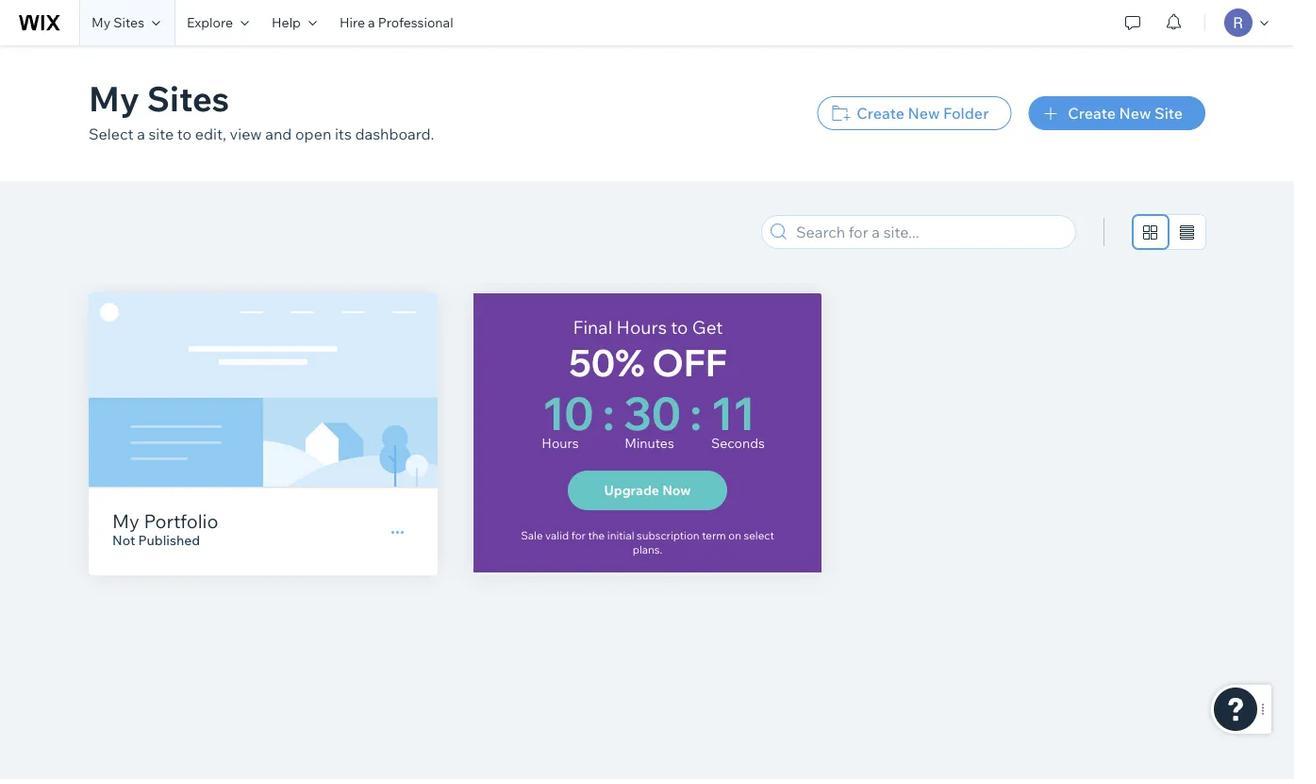Task type: describe. For each thing, give the bounding box(es) containing it.
its
[[335, 125, 352, 143]]

only.
[[706, 535, 730, 549]]

select inside my sites select a site to edit, view and open its dashboard.
[[89, 125, 134, 143]]

initial inside offer ends october 25, 2023 (11:59 pm pt). valid for the initial subscription term only.
[[585, 535, 612, 549]]

pt).
[[715, 521, 734, 535]]

0 vertical spatial hours
[[617, 316, 667, 339]]

save now link
[[579, 461, 712, 503]]

upgrade now link
[[568, 471, 728, 511]]

1 horizontal spatial to
[[671, 316, 688, 339]]

upgrade
[[604, 482, 660, 499]]

subscription inside offer ends october 25, 2023 (11:59 pm pt). valid for the initial subscription term only.
[[615, 535, 678, 549]]

the inside offer ends october 25, 2023 (11:59 pm pt). valid for the initial subscription term only.
[[566, 535, 583, 549]]

valid
[[737, 521, 761, 535]]

site
[[1155, 104, 1183, 123]]

professional
[[378, 14, 454, 31]]

create for create new folder
[[857, 104, 905, 123]]

explore
[[187, 14, 233, 31]]

1 - from the left
[[562, 325, 567, 347]]

dashboard.
[[355, 125, 434, 143]]

a inside my sites select a site to edit, view and open its dashboard.
[[137, 125, 145, 143]]

minutes
[[625, 435, 675, 452]]

site
[[149, 125, 174, 143]]

save now
[[610, 473, 681, 492]]

11
[[711, 385, 755, 442]]

get
[[692, 316, 723, 339]]

0 vertical spatial a
[[368, 14, 375, 31]]

folder
[[944, 104, 989, 123]]

now for upgrade now
[[663, 482, 691, 499]]

my for my sites
[[89, 76, 139, 119]]

ends
[[547, 521, 572, 535]]

sale
[[521, 528, 543, 542]]

30
[[624, 385, 681, 442]]

hire
[[340, 14, 365, 31]]

2023
[[636, 521, 661, 535]]

create new site
[[1069, 104, 1183, 123]]

sites for my sites
[[114, 14, 144, 31]]

limited
[[572, 325, 635, 347]]

50%
[[569, 339, 645, 385]]

time
[[639, 325, 681, 347]]

upgrade now
[[604, 482, 691, 499]]

final hours to get
[[573, 316, 723, 339]]

not
[[112, 532, 135, 549]]

10
[[542, 385, 594, 442]]

my sites
[[92, 14, 144, 31]]

valid
[[546, 528, 569, 542]]

0 vertical spatial my
[[92, 14, 111, 31]]

new for folder
[[908, 104, 940, 123]]

now for save now
[[648, 473, 681, 492]]



Task type: locate. For each thing, give the bounding box(es) containing it.
hours right final
[[617, 316, 667, 339]]

1 vertical spatial hours
[[542, 435, 579, 452]]

2 create from the left
[[1069, 104, 1116, 123]]

now
[[648, 473, 681, 492], [663, 482, 691, 499]]

new inside button
[[1120, 104, 1152, 123]]

edit,
[[195, 125, 226, 143]]

new inside "button"
[[908, 104, 940, 123]]

a right hire
[[368, 14, 375, 31]]

1 : from the left
[[603, 385, 615, 442]]

create left folder
[[857, 104, 905, 123]]

initial inside sale valid for the initial subscription term on select plans.
[[608, 528, 635, 542]]

the down ends
[[566, 535, 583, 549]]

0 horizontal spatial for
[[572, 528, 586, 542]]

open
[[295, 125, 332, 143]]

2 - from the left
[[728, 325, 734, 347]]

sites for my sites select a site to edit, view and open its dashboard.
[[147, 76, 229, 119]]

october
[[574, 521, 616, 535]]

25,
[[619, 521, 633, 535]]

1 vertical spatial my
[[89, 76, 139, 119]]

for
[[764, 521, 778, 535], [572, 528, 586, 542]]

create new site button
[[1029, 96, 1206, 130]]

for inside sale valid for the initial subscription term on select plans.
[[572, 528, 586, 542]]

hire a professional link
[[328, 0, 465, 45]]

(11:59
[[663, 521, 693, 535]]

my portfolio not published
[[112, 509, 219, 549]]

0 horizontal spatial -
[[562, 325, 567, 347]]

plans
[[711, 413, 756, 436]]

create new folder button
[[818, 96, 1012, 130]]

offer ends october 25, 2023 (11:59 pm pt). valid for the initial subscription term only.
[[518, 521, 778, 549]]

premium
[[631, 413, 707, 436]]

new
[[908, 104, 940, 123], [1120, 104, 1152, 123]]

new left folder
[[908, 104, 940, 123]]

final
[[573, 316, 613, 339]]

- left final
[[562, 325, 567, 347]]

Search for a site... field
[[791, 216, 1070, 248]]

1 vertical spatial to
[[671, 316, 688, 339]]

term inside offer ends october 25, 2023 (11:59 pm pt). valid for the initial subscription term only.
[[680, 535, 704, 549]]

my sites select a site to edit, view and open its dashboard.
[[89, 76, 434, 143]]

1 horizontal spatial :
[[690, 385, 702, 442]]

and
[[265, 125, 292, 143]]

for inside offer ends october 25, 2023 (11:59 pm pt). valid for the initial subscription term only.
[[764, 521, 778, 535]]

my for my portfolio
[[112, 509, 140, 533]]

create
[[857, 104, 905, 123], [1069, 104, 1116, 123]]

1 new from the left
[[908, 104, 940, 123]]

the
[[588, 528, 605, 542], [566, 535, 583, 549]]

1 vertical spatial select
[[539, 413, 592, 436]]

0 vertical spatial to
[[177, 125, 192, 143]]

term
[[702, 528, 726, 542], [680, 535, 704, 549]]

2 new from the left
[[1120, 104, 1152, 123]]

1 horizontal spatial for
[[764, 521, 778, 535]]

sites left explore
[[114, 14, 144, 31]]

1 vertical spatial sites
[[147, 76, 229, 119]]

subscription up plans. on the bottom of page
[[637, 528, 700, 542]]

to right site
[[177, 125, 192, 143]]

term inside sale valid for the initial subscription term on select plans.
[[702, 528, 726, 542]]

: left the 11
[[690, 385, 702, 442]]

create inside create new site button
[[1069, 104, 1116, 123]]

2 vertical spatial my
[[112, 509, 140, 533]]

pm
[[695, 521, 712, 535]]

my inside my sites select a site to edit, view and open its dashboard.
[[89, 76, 139, 119]]

0 horizontal spatial the
[[566, 535, 583, 549]]

1 create from the left
[[857, 104, 905, 123]]

create new folder
[[857, 104, 989, 123]]

initial left 2023
[[608, 528, 635, 542]]

select
[[89, 125, 134, 143], [539, 413, 592, 436]]

initial down october
[[585, 535, 612, 549]]

portfolio
[[144, 509, 219, 533]]

help button
[[260, 0, 328, 45]]

view
[[230, 125, 262, 143]]

1 horizontal spatial hours
[[617, 316, 667, 339]]

2 : from the left
[[690, 385, 702, 442]]

0 horizontal spatial sites
[[114, 14, 144, 31]]

create for create new site
[[1069, 104, 1116, 123]]

to
[[177, 125, 192, 143], [671, 316, 688, 339]]

1 horizontal spatial the
[[588, 528, 605, 542]]

my inside my portfolio not published
[[112, 509, 140, 533]]

off
[[652, 339, 728, 385]]

- limited time only - 50% off
[[562, 325, 734, 385]]

1 horizontal spatial -
[[728, 325, 734, 347]]

to left get
[[671, 316, 688, 339]]

0 vertical spatial select
[[89, 125, 134, 143]]

a left site
[[137, 125, 145, 143]]

my
[[92, 14, 111, 31], [89, 76, 139, 119], [112, 509, 140, 533]]

- right get
[[728, 325, 734, 347]]

help
[[272, 14, 301, 31]]

initial
[[608, 528, 635, 542], [585, 535, 612, 549]]

to inside my sites select a site to edit, view and open its dashboard.
[[177, 125, 192, 143]]

1 horizontal spatial new
[[1120, 104, 1152, 123]]

subscription down 2023
[[615, 535, 678, 549]]

hours left wix on the left of the page
[[542, 435, 579, 452]]

new for site
[[1120, 104, 1152, 123]]

plans.
[[633, 543, 663, 556]]

subscription
[[637, 528, 700, 542], [615, 535, 678, 549]]

sites
[[114, 14, 144, 31], [147, 76, 229, 119]]

1 vertical spatial a
[[137, 125, 145, 143]]

seconds
[[712, 435, 765, 452]]

-
[[562, 325, 567, 347], [728, 325, 734, 347]]

select left site
[[89, 125, 134, 143]]

0 horizontal spatial new
[[908, 104, 940, 123]]

1 horizontal spatial a
[[368, 14, 375, 31]]

sites inside my sites select a site to edit, view and open its dashboard.
[[147, 76, 229, 119]]

10 : 30 : 11
[[542, 385, 755, 442]]

0 horizontal spatial a
[[137, 125, 145, 143]]

select
[[744, 528, 775, 542]]

1 horizontal spatial sites
[[147, 76, 229, 119]]

create inside the create new folder "button"
[[857, 104, 905, 123]]

0 horizontal spatial to
[[177, 125, 192, 143]]

subscription inside sale valid for the initial subscription term on select plans.
[[637, 528, 700, 542]]

only
[[685, 325, 724, 347]]

create left 'site' in the top of the page
[[1069, 104, 1116, 123]]

hire a professional
[[340, 14, 454, 31]]

: right 10
[[603, 385, 615, 442]]

select left wix on the left of the page
[[539, 413, 592, 436]]

0 horizontal spatial select
[[89, 125, 134, 143]]

offer
[[518, 521, 544, 535]]

the inside sale valid for the initial subscription term on select plans.
[[588, 528, 605, 542]]

1 horizontal spatial select
[[539, 413, 592, 436]]

the left 25,
[[588, 528, 605, 542]]

term left on
[[702, 528, 726, 542]]

1 horizontal spatial create
[[1069, 104, 1116, 123]]

hours
[[617, 316, 667, 339], [542, 435, 579, 452]]

save
[[610, 473, 645, 492]]

new left 'site' in the top of the page
[[1120, 104, 1152, 123]]

select wix premium plans
[[539, 413, 756, 436]]

0 vertical spatial sites
[[114, 14, 144, 31]]

a
[[368, 14, 375, 31], [137, 125, 145, 143]]

wix
[[596, 413, 627, 436]]

:
[[603, 385, 615, 442], [690, 385, 702, 442]]

term down pm
[[680, 535, 704, 549]]

0 horizontal spatial create
[[857, 104, 905, 123]]

sites up edit,
[[147, 76, 229, 119]]

0 horizontal spatial hours
[[542, 435, 579, 452]]

published
[[138, 532, 200, 549]]

0 horizontal spatial :
[[603, 385, 615, 442]]

on
[[729, 528, 742, 542]]

sale valid for the initial subscription term on select plans.
[[521, 528, 775, 556]]



Task type: vqa. For each thing, say whether or not it's contained in the screenshot.
2nd the Address from the top of the page
no



